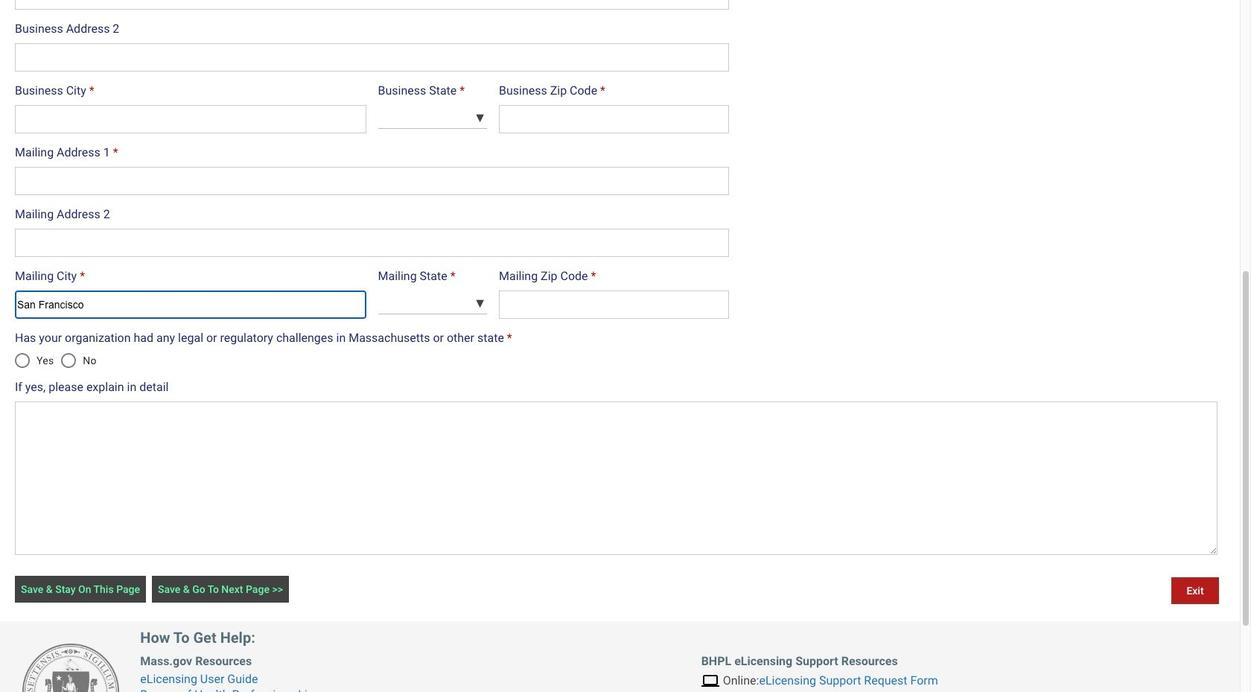 Task type: locate. For each thing, give the bounding box(es) containing it.
option group
[[6, 342, 104, 378]]

None text field
[[15, 0, 729, 10], [15, 43, 729, 72], [15, 105, 366, 133], [15, 167, 729, 195], [15, 229, 729, 257], [499, 291, 729, 319], [15, 0, 729, 10], [15, 43, 729, 72], [15, 105, 366, 133], [15, 167, 729, 195], [15, 229, 729, 257], [499, 291, 729, 319]]

None text field
[[499, 105, 729, 133], [15, 291, 366, 319], [15, 401, 1218, 555], [499, 105, 729, 133], [15, 291, 366, 319], [15, 401, 1218, 555]]



Task type: vqa. For each thing, say whether or not it's contained in the screenshot.
Massachusetts state seal image
yes



Task type: describe. For each thing, give the bounding box(es) containing it.
massachusetts state seal image
[[22, 643, 119, 692]]



